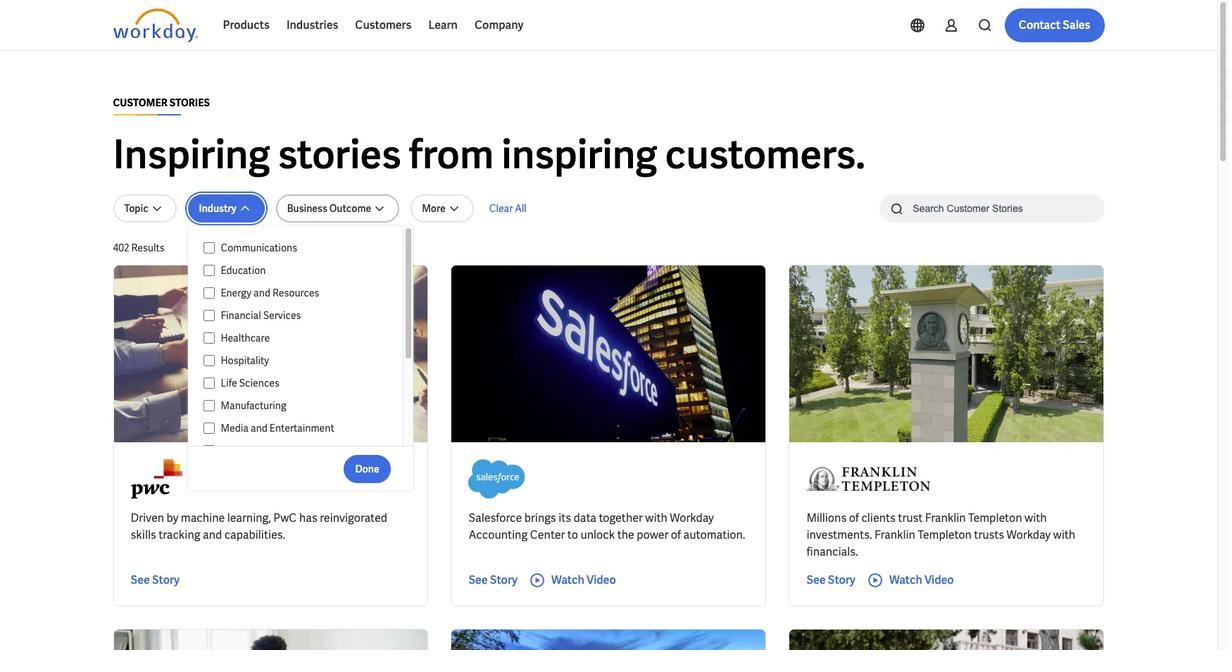 Task type: vqa. For each thing, say whether or not it's contained in the screenshot.
'Workday Careers' at top left
no



Task type: locate. For each thing, give the bounding box(es) containing it.
salesforce.com image
[[469, 459, 525, 499]]

1 horizontal spatial see story link
[[469, 572, 518, 589]]

2 horizontal spatial story
[[828, 573, 856, 587]]

pricewaterhousecoopers global licensing services corporation (pwc) image
[[131, 459, 182, 499]]

None checkbox
[[203, 264, 215, 277], [203, 287, 215, 299], [203, 309, 215, 322], [203, 354, 215, 367], [203, 377, 215, 389], [203, 399, 215, 412], [203, 264, 215, 277], [203, 287, 215, 299], [203, 309, 215, 322], [203, 354, 215, 367], [203, 377, 215, 389], [203, 399, 215, 412]]

clients
[[862, 511, 896, 525]]

and for entertainment
[[251, 422, 268, 435]]

the
[[617, 527, 634, 542]]

0 horizontal spatial with
[[645, 511, 667, 525]]

results
[[131, 242, 165, 254]]

0 horizontal spatial of
[[671, 527, 681, 542]]

story
[[152, 573, 180, 587], [490, 573, 518, 587], [828, 573, 856, 587]]

of right power
[[671, 527, 681, 542]]

education link
[[215, 262, 389, 279]]

watch video for to
[[551, 573, 616, 587]]

hospitality
[[221, 354, 269, 367]]

clear
[[489, 202, 513, 215]]

business
[[287, 202, 327, 215]]

video down unlock
[[587, 573, 616, 587]]

topic
[[124, 202, 148, 215]]

franklin
[[925, 511, 966, 525], [875, 527, 915, 542]]

customers
[[355, 18, 412, 32]]

1 horizontal spatial workday
[[1007, 527, 1051, 542]]

together
[[599, 511, 643, 525]]

1 see story link from the left
[[131, 572, 180, 589]]

3 see story from the left
[[807, 573, 856, 587]]

workday right trusts on the right bottom
[[1007, 527, 1051, 542]]

templeton
[[968, 511, 1022, 525], [918, 527, 972, 542]]

2 watch video from the left
[[889, 573, 954, 587]]

with inside salesforce brings its data together with workday accounting center to unlock the power of automation.
[[645, 511, 667, 525]]

contact
[[1019, 18, 1061, 32]]

1 vertical spatial of
[[671, 527, 681, 542]]

0 vertical spatial templeton
[[968, 511, 1022, 525]]

of
[[849, 511, 859, 525], [671, 527, 681, 542]]

1 horizontal spatial with
[[1025, 511, 1047, 525]]

3 see story link from the left
[[807, 572, 856, 589]]

story down accounting
[[490, 573, 518, 587]]

of inside millions of clients trust franklin templeton with investments. franklin templeton trusts workday with financials.
[[849, 511, 859, 525]]

1 video from the left
[[587, 573, 616, 587]]

watch down millions of clients trust franklin templeton with investments. franklin templeton trusts workday with financials.
[[889, 573, 922, 587]]

media
[[221, 422, 249, 435]]

see story link for millions of clients trust franklin templeton with investments. franklin templeton trusts workday with financials.
[[807, 572, 856, 589]]

watch video down millions of clients trust franklin templeton with investments. franklin templeton trusts workday with financials.
[[889, 573, 954, 587]]

2 story from the left
[[490, 573, 518, 587]]

capabilities.
[[224, 527, 285, 542]]

see story for salesforce brings its data together with workday accounting center to unlock the power of automation.
[[469, 573, 518, 587]]

see down financials.
[[807, 573, 826, 587]]

watch video link down to
[[529, 572, 616, 589]]

1 vertical spatial franklin
[[875, 527, 915, 542]]

2 vertical spatial and
[[203, 527, 222, 542]]

tracking
[[159, 527, 200, 542]]

with
[[645, 511, 667, 525], [1025, 511, 1047, 525], [1053, 527, 1075, 542]]

1 horizontal spatial see
[[469, 573, 488, 587]]

1 horizontal spatial watch video
[[889, 573, 954, 587]]

topic button
[[113, 194, 176, 223]]

1 vertical spatial workday
[[1007, 527, 1051, 542]]

1 horizontal spatial story
[[490, 573, 518, 587]]

None checkbox
[[203, 242, 215, 254], [203, 332, 215, 344], [203, 422, 215, 435], [203, 444, 215, 457], [203, 242, 215, 254], [203, 332, 215, 344], [203, 422, 215, 435], [203, 444, 215, 457]]

2 horizontal spatial see story link
[[807, 572, 856, 589]]

customer stories
[[113, 96, 210, 109]]

2 horizontal spatial see story
[[807, 573, 856, 587]]

financial services link
[[215, 307, 389, 324]]

1 horizontal spatial see story
[[469, 573, 518, 587]]

manufacturing link
[[215, 397, 389, 414]]

see story link
[[131, 572, 180, 589], [469, 572, 518, 589], [807, 572, 856, 589]]

watch video down to
[[551, 573, 616, 587]]

communications
[[221, 242, 297, 254]]

energy and resources
[[221, 287, 319, 299]]

watch down to
[[551, 573, 584, 587]]

and down machine
[[203, 527, 222, 542]]

video down millions of clients trust franklin templeton with investments. franklin templeton trusts workday with financials.
[[925, 573, 954, 587]]

and down the manufacturing
[[251, 422, 268, 435]]

see down accounting
[[469, 573, 488, 587]]

0 horizontal spatial watch video link
[[529, 572, 616, 589]]

see story down financials.
[[807, 573, 856, 587]]

0 vertical spatial of
[[849, 511, 859, 525]]

financials.
[[807, 544, 858, 559]]

0 vertical spatial workday
[[670, 511, 714, 525]]

2 video from the left
[[925, 573, 954, 587]]

3 see from the left
[[807, 573, 826, 587]]

0 vertical spatial and
[[254, 287, 270, 299]]

2 watch video link from the left
[[867, 572, 954, 589]]

of inside salesforce brings its data together with workday accounting center to unlock the power of automation.
[[671, 527, 681, 542]]

1 watch video link from the left
[[529, 572, 616, 589]]

clear all button
[[485, 194, 531, 223]]

see story link for salesforce brings its data together with workday accounting center to unlock the power of automation.
[[469, 572, 518, 589]]

workday
[[670, 511, 714, 525], [1007, 527, 1051, 542]]

see story link down accounting
[[469, 572, 518, 589]]

healthcare
[[221, 332, 270, 344]]

3 story from the left
[[828, 573, 856, 587]]

story down the tracking
[[152, 573, 180, 587]]

1 horizontal spatial franklin
[[925, 511, 966, 525]]

Search Customer Stories text field
[[904, 196, 1077, 220]]

accounting
[[469, 527, 528, 542]]

and
[[254, 287, 270, 299], [251, 422, 268, 435], [203, 527, 222, 542]]

1 horizontal spatial watch video link
[[867, 572, 954, 589]]

more
[[422, 202, 446, 215]]

see story down skills
[[131, 573, 180, 587]]

video for to
[[587, 573, 616, 587]]

2 watch from the left
[[889, 573, 922, 587]]

0 horizontal spatial see story
[[131, 573, 180, 587]]

inspiring
[[502, 129, 657, 180]]

0 horizontal spatial workday
[[670, 511, 714, 525]]

watch video
[[551, 573, 616, 587], [889, 573, 954, 587]]

franklin down trust
[[875, 527, 915, 542]]

contact sales link
[[1005, 8, 1105, 42]]

0 horizontal spatial watch
[[551, 573, 584, 587]]

and up financial services
[[254, 287, 270, 299]]

watch video link
[[529, 572, 616, 589], [867, 572, 954, 589]]

0 horizontal spatial story
[[152, 573, 180, 587]]

0 horizontal spatial see story link
[[131, 572, 180, 589]]

done button
[[344, 455, 391, 483]]

energy and resources link
[[215, 285, 389, 301]]

life
[[221, 377, 237, 389]]

2 see from the left
[[469, 573, 488, 587]]

0 horizontal spatial watch video
[[551, 573, 616, 587]]

brings
[[524, 511, 556, 525]]

1 story from the left
[[152, 573, 180, 587]]

industry button
[[188, 194, 265, 223]]

and for resources
[[254, 287, 270, 299]]

workday inside millions of clients trust franklin templeton with investments. franklin templeton trusts workday with financials.
[[1007, 527, 1051, 542]]

pwc
[[273, 511, 297, 525]]

templeton down trust
[[918, 527, 972, 542]]

1 horizontal spatial watch
[[889, 573, 922, 587]]

see down skills
[[131, 573, 150, 587]]

customers.
[[665, 129, 866, 180]]

franklin templeton companies, llc image
[[807, 459, 931, 499]]

2 see story from the left
[[469, 573, 518, 587]]

1 horizontal spatial video
[[925, 573, 954, 587]]

see story down accounting
[[469, 573, 518, 587]]

franklin right trust
[[925, 511, 966, 525]]

1 watch video from the left
[[551, 573, 616, 587]]

0 horizontal spatial see
[[131, 573, 150, 587]]

2 see story link from the left
[[469, 572, 518, 589]]

workday up automation.
[[670, 511, 714, 525]]

1 watch from the left
[[551, 573, 584, 587]]

1 horizontal spatial of
[[849, 511, 859, 525]]

millions
[[807, 511, 847, 525]]

watch video link down millions of clients trust franklin templeton with investments. franklin templeton trusts workday with financials.
[[867, 572, 954, 589]]

see story link down financials.
[[807, 572, 856, 589]]

see story
[[131, 573, 180, 587], [469, 573, 518, 587], [807, 573, 856, 587]]

video
[[587, 573, 616, 587], [925, 573, 954, 587]]

customers button
[[347, 8, 420, 42]]

media and entertainment
[[221, 422, 334, 435]]

of up the investments.
[[849, 511, 859, 525]]

0 horizontal spatial video
[[587, 573, 616, 587]]

business outcome
[[287, 202, 371, 215]]

1 vertical spatial and
[[251, 422, 268, 435]]

templeton up trusts on the right bottom
[[968, 511, 1022, 525]]

contact sales
[[1019, 18, 1090, 32]]

2 horizontal spatial see
[[807, 573, 826, 587]]

see
[[131, 573, 150, 587], [469, 573, 488, 587], [807, 573, 826, 587]]

1 see story from the left
[[131, 573, 180, 587]]

story down financials.
[[828, 573, 856, 587]]

manufacturing
[[221, 399, 286, 412]]

inspiring
[[113, 129, 270, 180]]

0 horizontal spatial franklin
[[875, 527, 915, 542]]

see story link down skills
[[131, 572, 180, 589]]

more button
[[411, 194, 474, 223]]

all
[[515, 202, 527, 215]]

sales
[[1063, 18, 1090, 32]]

has
[[299, 511, 317, 525]]



Task type: describe. For each thing, give the bounding box(es) containing it.
learning,
[[227, 511, 271, 525]]

data
[[574, 511, 596, 525]]

center
[[530, 527, 565, 542]]

its
[[559, 511, 571, 525]]

healthcare link
[[215, 330, 389, 346]]

go to the homepage image
[[113, 8, 198, 42]]

company button
[[466, 8, 532, 42]]

and inside the "driven by machine learning, pwc has reinvigorated skills tracking and capabilities."
[[203, 527, 222, 542]]

learn button
[[420, 8, 466, 42]]

video for templeton
[[925, 573, 954, 587]]

clear all
[[489, 202, 527, 215]]

learn
[[428, 18, 458, 32]]

sciences
[[239, 377, 279, 389]]

from
[[409, 129, 494, 180]]

driven
[[131, 511, 164, 525]]

media and entertainment link
[[215, 420, 389, 437]]

see story for millions of clients trust franklin templeton with investments. franklin templeton trusts workday with financials.
[[807, 573, 856, 587]]

stories
[[278, 129, 401, 180]]

services
[[263, 309, 301, 322]]

financial
[[221, 309, 261, 322]]

industries
[[287, 18, 338, 32]]

story for salesforce brings its data together with workday accounting center to unlock the power of automation.
[[490, 573, 518, 587]]

by
[[167, 511, 178, 525]]

watch for center
[[551, 573, 584, 587]]

machine
[[181, 511, 225, 525]]

automation.
[[684, 527, 745, 542]]

trusts
[[974, 527, 1004, 542]]

see for millions of clients trust franklin templeton with investments. franklin templeton trusts workday with financials.
[[807, 573, 826, 587]]

salesforce brings its data together with workday accounting center to unlock the power of automation.
[[469, 511, 745, 542]]

resources
[[273, 287, 319, 299]]

to
[[568, 527, 578, 542]]

402 results
[[113, 242, 165, 254]]

products button
[[214, 8, 278, 42]]

entertainment
[[270, 422, 334, 435]]

industry
[[199, 202, 236, 215]]

done
[[355, 462, 379, 475]]

watch video for templeton
[[889, 573, 954, 587]]

outcome
[[329, 202, 371, 215]]

0 vertical spatial franklin
[[925, 511, 966, 525]]

products
[[223, 18, 270, 32]]

company
[[475, 18, 524, 32]]

communications link
[[215, 239, 389, 256]]

see for salesforce brings its data together with workday accounting center to unlock the power of automation.
[[469, 573, 488, 587]]

nonprofit link
[[215, 442, 389, 459]]

life sciences link
[[215, 375, 389, 392]]

stories
[[169, 96, 210, 109]]

watch video link for franklin
[[867, 572, 954, 589]]

hospitality link
[[215, 352, 389, 369]]

1 see from the left
[[131, 573, 150, 587]]

1 vertical spatial templeton
[[918, 527, 972, 542]]

nonprofit
[[221, 444, 264, 457]]

power
[[637, 527, 669, 542]]

trust
[[898, 511, 923, 525]]

inspiring stories from inspiring customers.
[[113, 129, 866, 180]]

skills
[[131, 527, 156, 542]]

402
[[113, 242, 129, 254]]

watch video link for center
[[529, 572, 616, 589]]

story for millions of clients trust franklin templeton with investments. franklin templeton trusts workday with financials.
[[828, 573, 856, 587]]

millions of clients trust franklin templeton with investments. franklin templeton trusts workday with financials.
[[807, 511, 1075, 559]]

driven by machine learning, pwc has reinvigorated skills tracking and capabilities.
[[131, 511, 387, 542]]

investments.
[[807, 527, 872, 542]]

reinvigorated
[[320, 511, 387, 525]]

industries button
[[278, 8, 347, 42]]

unlock
[[581, 527, 615, 542]]

2 horizontal spatial with
[[1053, 527, 1075, 542]]

financial services
[[221, 309, 301, 322]]

workday inside salesforce brings its data together with workday accounting center to unlock the power of automation.
[[670, 511, 714, 525]]

life sciences
[[221, 377, 279, 389]]

salesforce
[[469, 511, 522, 525]]

energy
[[221, 287, 251, 299]]

business outcome button
[[276, 194, 399, 223]]

watch for franklin
[[889, 573, 922, 587]]

education
[[221, 264, 266, 277]]

customer
[[113, 96, 167, 109]]



